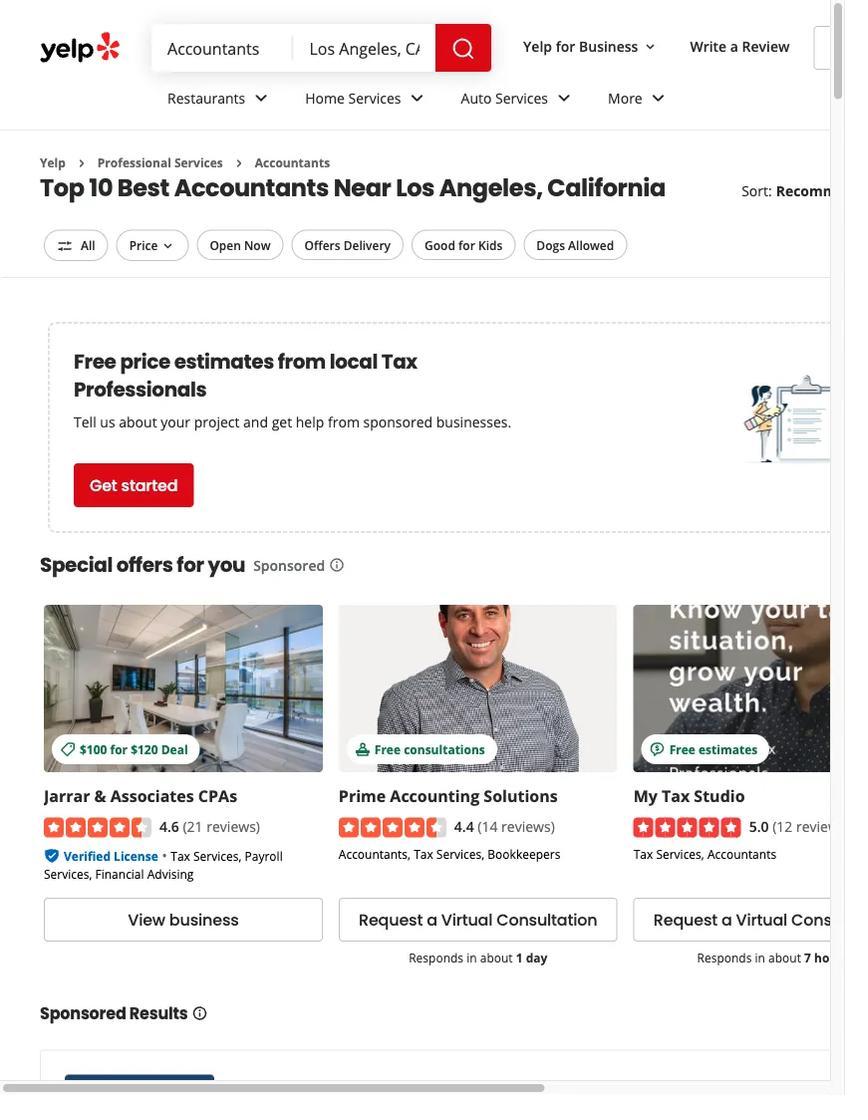 Task type: locate. For each thing, give the bounding box(es) containing it.
4.6 (21 reviews)
[[159, 817, 260, 835]]

help
[[296, 412, 324, 431]]

1 virtual from the left
[[441, 909, 493, 932]]

services, down 5 star rating image
[[656, 846, 704, 862]]

services,
[[436, 846, 485, 862], [656, 846, 704, 862], [193, 848, 242, 865], [44, 866, 92, 882]]

1 24 chevron down v2 image from the left
[[405, 86, 429, 110]]

2 16 chevron right v2 image from the left
[[231, 155, 247, 171]]

professionals
[[74, 376, 206, 403]]

24 chevron down v2 image
[[405, 86, 429, 110], [646, 86, 670, 110]]

tax right my
[[662, 785, 690, 807]]

responds down request a virtual consul button
[[697, 950, 752, 966]]

0 horizontal spatial yelp
[[40, 154, 66, 171]]

free right 16 free consultations v2 icon
[[375, 741, 401, 757]]

free estimates
[[669, 741, 758, 757]]

accountants down the home
[[255, 154, 330, 171]]

responds
[[409, 950, 463, 966], [697, 950, 752, 966]]

24 chevron down v2 image inside home services link
[[405, 86, 429, 110]]

business categories element
[[151, 72, 845, 130]]

estimates inside free price estimates from local tax professionals tell us about your project and get help from sponsored businesses.
[[174, 348, 274, 376]]

estimates up project at the left top of the page
[[174, 348, 274, 376]]

free consultations link
[[339, 605, 618, 772]]

2 reviews) from the left
[[501, 817, 555, 835]]

request a virtual consultation
[[359, 909, 597, 932]]

1 none field from the left
[[167, 37, 278, 59]]

sponsored left results
[[40, 1003, 126, 1025]]

services right the home
[[348, 88, 401, 107]]

none field up home services
[[309, 37, 420, 59]]

$120
[[131, 741, 158, 757]]

a up responds in about 7 hours
[[722, 909, 732, 932]]

5.0 (12 reviews
[[749, 817, 845, 835]]

offers
[[116, 551, 173, 579]]

16 chevron right v2 image right yelp link
[[74, 155, 90, 171]]

write a review
[[690, 36, 790, 55]]

1 in from the left
[[467, 950, 477, 966]]

24 chevron down v2 image left auto
[[405, 86, 429, 110]]

in down request a virtual consul
[[755, 950, 765, 966]]

dogs allowed button
[[524, 230, 627, 260]]

auto services link
[[445, 72, 592, 130]]

virtual inside button
[[441, 909, 493, 932]]

get
[[90, 474, 117, 497]]

sort: recommen
[[742, 181, 845, 200]]

1 horizontal spatial free
[[375, 741, 401, 757]]

get started button
[[74, 463, 194, 507]]

0 horizontal spatial virtual
[[441, 909, 493, 932]]

project
[[194, 412, 240, 431]]

restaurants
[[167, 88, 245, 107]]

accountants
[[255, 154, 330, 171], [174, 171, 329, 204], [707, 846, 776, 862]]

$100 for $120 deal link
[[44, 605, 323, 772]]

request inside request a virtual consul button
[[654, 909, 718, 932]]

estimates
[[174, 348, 274, 376], [699, 741, 758, 757]]

my
[[633, 785, 658, 807]]

los
[[396, 171, 435, 204]]

2 horizontal spatial about
[[768, 950, 801, 966]]

16 free estimates v2 image
[[649, 742, 665, 757]]

about for request a virtual consul
[[768, 950, 801, 966]]

16 chevron down v2 image inside yelp for business button
[[642, 39, 658, 55]]

free right "16 free estimates v2" image
[[669, 741, 696, 757]]

sponsored for sponsored results
[[40, 1003, 126, 1025]]

16 chevron right v2 image for accountants
[[231, 155, 247, 171]]

24 chevron down v2 image right more
[[646, 86, 670, 110]]

0 vertical spatial 16 info v2 image
[[329, 557, 345, 573]]

for inside filters group
[[458, 237, 475, 253]]

1 vertical spatial from
[[328, 412, 360, 431]]

results
[[129, 1003, 188, 1025]]

a inside button
[[722, 909, 732, 932]]

deal
[[161, 741, 188, 757]]

from right help
[[328, 412, 360, 431]]

free left price
[[74, 348, 116, 376]]

sponsored right you
[[253, 555, 325, 574]]

0 horizontal spatial responds
[[409, 950, 463, 966]]

tax down 5 star rating image
[[633, 846, 653, 862]]

home
[[305, 88, 345, 107]]

0 horizontal spatial 16 chevron down v2 image
[[160, 238, 176, 254]]

from
[[278, 348, 326, 376], [328, 412, 360, 431]]

for left $120
[[110, 741, 128, 757]]

for
[[556, 36, 575, 55], [458, 237, 475, 253], [177, 551, 204, 579], [110, 741, 128, 757]]

a up responds in about 1 day
[[427, 909, 437, 932]]

0 vertical spatial yelp
[[523, 36, 552, 55]]

Find text field
[[167, 37, 278, 59]]

reviews) up bookkeepers
[[501, 817, 555, 835]]

virtual for consultation
[[441, 909, 493, 932]]

about left 7
[[768, 950, 801, 966]]

reviews) down cpas
[[207, 817, 260, 835]]

4.4 star rating image
[[339, 818, 446, 838]]

studio
[[694, 785, 745, 807]]

0 horizontal spatial sponsored
[[40, 1003, 126, 1025]]

1 horizontal spatial yelp
[[523, 36, 552, 55]]

a
[[730, 36, 738, 55], [427, 909, 437, 932], [722, 909, 732, 932]]

for for $120
[[110, 741, 128, 757]]

responds in about 1 day
[[409, 950, 547, 966]]

0 vertical spatial 16 chevron down v2 image
[[642, 39, 658, 55]]

1 24 chevron down v2 image from the left
[[249, 86, 273, 110]]

16 chevron down v2 image right business
[[642, 39, 658, 55]]

bookkeepers
[[488, 846, 560, 862]]

about inside free price estimates from local tax professionals tell us about your project and get help from sponsored businesses.
[[119, 412, 157, 431]]

prime
[[339, 785, 386, 807]]

1 vertical spatial sponsored
[[40, 1003, 126, 1025]]

24 chevron down v2 image for more
[[646, 86, 670, 110]]

solutions
[[484, 785, 558, 807]]

virtual inside button
[[736, 909, 787, 932]]

yelp inside button
[[523, 36, 552, 55]]

request down tax services, accountants
[[654, 909, 718, 932]]

reviews)
[[207, 817, 260, 835], [501, 817, 555, 835]]

good
[[425, 237, 455, 253]]

accountants up now
[[174, 171, 329, 204]]

1 16 chevron right v2 image from the left
[[74, 155, 90, 171]]

1 reviews) from the left
[[207, 817, 260, 835]]

24 chevron down v2 image
[[249, 86, 273, 110], [552, 86, 576, 110]]

16 chevron down v2 image
[[642, 39, 658, 55], [160, 238, 176, 254]]

financial
[[95, 866, 144, 882]]

1 horizontal spatial 24 chevron down v2 image
[[552, 86, 576, 110]]

request for request a virtual consul
[[654, 909, 718, 932]]

from left local
[[278, 348, 326, 376]]

2 horizontal spatial services
[[495, 88, 548, 107]]

16 chevron right v2 image
[[74, 155, 90, 171], [231, 155, 247, 171]]

0 vertical spatial sponsored
[[253, 555, 325, 574]]

day
[[526, 950, 547, 966]]

10
[[89, 171, 113, 204]]

reviews) for jarrar & associates cpas
[[207, 817, 260, 835]]

0 horizontal spatial in
[[467, 950, 477, 966]]

free
[[74, 348, 116, 376], [375, 741, 401, 757], [669, 741, 696, 757]]

0 vertical spatial estimates
[[174, 348, 274, 376]]

about left 1 on the bottom
[[480, 950, 513, 966]]

2 24 chevron down v2 image from the left
[[646, 86, 670, 110]]

services right 'best'
[[174, 154, 223, 171]]

1 vertical spatial 16 chevron down v2 image
[[160, 238, 176, 254]]

24 chevron down v2 image right restaurants
[[249, 86, 273, 110]]

1 horizontal spatial 16 chevron right v2 image
[[231, 155, 247, 171]]

1 horizontal spatial 16 chevron down v2 image
[[642, 39, 658, 55]]

1 horizontal spatial from
[[328, 412, 360, 431]]

free consultations
[[375, 741, 485, 757]]

tax up advising
[[171, 848, 190, 865]]

0 horizontal spatial 16 chevron right v2 image
[[74, 155, 90, 171]]

0 horizontal spatial request
[[359, 909, 423, 932]]

tax inside free price estimates from local tax professionals tell us about your project and get help from sponsored businesses.
[[381, 348, 417, 376]]

write a review link
[[682, 28, 798, 64]]

reviews) for prime accounting solutions
[[501, 817, 555, 835]]

tax
[[381, 348, 417, 376], [662, 785, 690, 807], [414, 846, 433, 862], [633, 846, 653, 862], [171, 848, 190, 865]]

recommen button
[[776, 181, 845, 200]]

businesses.
[[436, 412, 511, 431]]

1 horizontal spatial about
[[480, 950, 513, 966]]

4.6
[[159, 817, 179, 835]]

for left kids
[[458, 237, 475, 253]]

1 horizontal spatial sponsored
[[253, 555, 325, 574]]

none field up restaurants
[[167, 37, 278, 59]]

free price estimates from local tax professionals tell us about your project and get help from sponsored businesses.
[[74, 348, 511, 431]]

price
[[120, 348, 170, 376]]

0 horizontal spatial services
[[174, 154, 223, 171]]

1 horizontal spatial estimates
[[699, 741, 758, 757]]

in down "request a virtual consultation"
[[467, 950, 477, 966]]

special
[[40, 551, 112, 579]]

in
[[467, 950, 477, 966], [755, 950, 765, 966]]

1 horizontal spatial request
[[654, 909, 718, 932]]

virtual up responds in about 1 day
[[441, 909, 493, 932]]

1 horizontal spatial reviews)
[[501, 817, 555, 835]]

free for consultations
[[375, 741, 401, 757]]

estimates up studio
[[699, 741, 758, 757]]

kids
[[478, 237, 503, 253]]

0 horizontal spatial from
[[278, 348, 326, 376]]

0 horizontal spatial none field
[[167, 37, 278, 59]]

0 horizontal spatial reviews)
[[207, 817, 260, 835]]

2 horizontal spatial free
[[669, 741, 696, 757]]

0 horizontal spatial 16 info v2 image
[[192, 1006, 208, 1022]]

request for request a virtual consultation
[[359, 909, 423, 932]]

services right auto
[[495, 88, 548, 107]]

request a virtual consul button
[[633, 898, 845, 942]]

24 chevron down v2 image inside more link
[[646, 86, 670, 110]]

about right us
[[119, 412, 157, 431]]

virtual up responds in about 7 hours
[[736, 909, 787, 932]]

price
[[129, 237, 158, 253]]

yelp up auto services link at the top of the page
[[523, 36, 552, 55]]

16 chevron right v2 image left accountants link
[[231, 155, 247, 171]]

filters group
[[40, 230, 631, 261]]

1 horizontal spatial services
[[348, 88, 401, 107]]

yelp
[[523, 36, 552, 55], [40, 154, 66, 171]]

none field find
[[167, 37, 278, 59]]

free inside "link"
[[375, 741, 401, 757]]

responds down "request a virtual consultation"
[[409, 950, 463, 966]]

1 vertical spatial estimates
[[699, 741, 758, 757]]

None search field
[[151, 24, 495, 72]]

tax right local
[[381, 348, 417, 376]]

verified license
[[64, 848, 158, 865]]

2 24 chevron down v2 image from the left
[[552, 86, 576, 110]]

local
[[330, 348, 378, 376]]

in for consultation
[[467, 950, 477, 966]]

2 responds from the left
[[697, 950, 752, 966]]

sponsored
[[363, 412, 433, 431]]

none field near
[[309, 37, 420, 59]]

0 vertical spatial from
[[278, 348, 326, 376]]

free inside free price estimates from local tax professionals tell us about your project and get help from sponsored businesses.
[[74, 348, 116, 376]]

2 virtual from the left
[[736, 909, 787, 932]]

us
[[100, 412, 115, 431]]

4.4 (14 reviews)
[[454, 817, 555, 835]]

for for business
[[556, 36, 575, 55]]

0 horizontal spatial 24 chevron down v2 image
[[405, 86, 429, 110]]

services for professional services
[[174, 154, 223, 171]]

open
[[210, 237, 241, 253]]

request inside request a virtual consultation button
[[359, 909, 423, 932]]

0 horizontal spatial estimates
[[174, 348, 274, 376]]

16 info v2 image
[[329, 557, 345, 573], [192, 1006, 208, 1022]]

reviews
[[796, 817, 845, 835]]

2 none field from the left
[[309, 37, 420, 59]]

1 responds from the left
[[409, 950, 463, 966]]

None field
[[167, 37, 278, 59], [309, 37, 420, 59]]

24 chevron down v2 image inside restaurants link
[[249, 86, 273, 110]]

1 horizontal spatial responds
[[697, 950, 752, 966]]

1 horizontal spatial in
[[755, 950, 765, 966]]

1 horizontal spatial virtual
[[736, 909, 787, 932]]

virtual
[[441, 909, 493, 932], [736, 909, 787, 932]]

16 chevron down v2 image right price
[[160, 238, 176, 254]]

24 chevron down v2 image inside auto services link
[[552, 86, 576, 110]]

1 vertical spatial yelp
[[40, 154, 66, 171]]

0 horizontal spatial 24 chevron down v2 image
[[249, 86, 273, 110]]

0 horizontal spatial free
[[74, 348, 116, 376]]

request down the accountants, at the bottom of page
[[359, 909, 423, 932]]

and
[[243, 412, 268, 431]]

services
[[348, 88, 401, 107], [495, 88, 548, 107], [174, 154, 223, 171]]

yelp for yelp link
[[40, 154, 66, 171]]

tax inside 'tax services, payroll services, financial advising'
[[171, 848, 190, 865]]

1 horizontal spatial none field
[[309, 37, 420, 59]]

for left business
[[556, 36, 575, 55]]

24 chevron down v2 image down yelp for business
[[552, 86, 576, 110]]

2 request from the left
[[654, 909, 718, 932]]

16 chevron down v2 image inside price dropdown button
[[160, 238, 176, 254]]

all
[[81, 237, 95, 253]]

2 in from the left
[[755, 950, 765, 966]]

a right write
[[730, 36, 738, 55]]

sponsored
[[253, 555, 325, 574], [40, 1003, 126, 1025]]

request
[[359, 909, 423, 932], [654, 909, 718, 932]]

offers delivery button
[[291, 230, 404, 260]]

16 free consultations v2 image
[[355, 742, 371, 757]]

services for auto services
[[495, 88, 548, 107]]

24 chevron down v2 image for auto services
[[552, 86, 576, 110]]

a inside button
[[427, 909, 437, 932]]

professional services
[[98, 154, 223, 171]]

0 horizontal spatial about
[[119, 412, 157, 431]]

yelp left 10
[[40, 154, 66, 171]]

advising
[[147, 866, 194, 882]]

1 request from the left
[[359, 909, 423, 932]]

started
[[121, 474, 178, 497]]

1 horizontal spatial 24 chevron down v2 image
[[646, 86, 670, 110]]



Task type: vqa. For each thing, say whether or not it's contained in the screenshot.
about for Request a Virtual Consultation
yes



Task type: describe. For each thing, give the bounding box(es) containing it.
home services
[[305, 88, 401, 107]]

1 vertical spatial 16 info v2 image
[[192, 1006, 208, 1022]]

services, down 4.4
[[436, 846, 485, 862]]

accounting
[[390, 785, 480, 807]]

tax down the 4.4 star rating image
[[414, 846, 433, 862]]

license
[[114, 848, 158, 865]]

view business
[[128, 909, 239, 932]]

my tax studio link
[[633, 785, 745, 807]]

prime accounting solutions link
[[339, 785, 558, 807]]

open now button
[[197, 230, 284, 260]]

search image
[[452, 37, 475, 61]]

services, down 4.6 (21 reviews)
[[193, 848, 242, 865]]

in for consul
[[755, 950, 765, 966]]

write
[[690, 36, 727, 55]]

get started
[[90, 474, 178, 497]]

(14
[[478, 817, 498, 835]]

recommen
[[776, 181, 845, 200]]

consul
[[791, 909, 845, 932]]

16 chevron down v2 image for yelp for business
[[642, 39, 658, 55]]

about for request a virtual consultation
[[480, 950, 513, 966]]

accountants,
[[339, 846, 411, 862]]

restaurants link
[[151, 72, 289, 130]]

yelp link
[[40, 154, 66, 171]]

accountants, tax services, bookkeepers
[[339, 846, 560, 862]]

tell
[[74, 412, 96, 431]]

responds in about 7 hours
[[697, 950, 845, 966]]

good for kids
[[425, 237, 503, 253]]

free for estimates
[[669, 741, 696, 757]]

your
[[161, 412, 190, 431]]

virtual for consul
[[736, 909, 787, 932]]

top
[[40, 171, 84, 204]]

sort:
[[742, 181, 772, 200]]

california
[[547, 171, 666, 204]]

$100 for $120 deal
[[80, 741, 188, 757]]

4.6 star rating image
[[44, 818, 151, 838]]

free for price
[[74, 348, 116, 376]]

prime accounting solutions
[[339, 785, 558, 807]]

get
[[272, 412, 292, 431]]

Near text field
[[309, 37, 420, 59]]

responds for consul
[[697, 950, 752, 966]]

my tax studio
[[633, 785, 745, 807]]

services for home services
[[348, 88, 401, 107]]

free price estimates from local tax professionals image
[[744, 371, 844, 470]]

dogs
[[536, 237, 565, 253]]

allowed
[[568, 237, 614, 253]]

professional services link
[[98, 154, 223, 171]]

yelp for business button
[[515, 28, 666, 64]]

near
[[333, 171, 391, 204]]

tax services, payroll services, financial advising
[[44, 848, 283, 882]]

services, down 16 verified v2 icon
[[44, 866, 92, 882]]

offers delivery
[[304, 237, 391, 253]]

16 chevron right v2 image for professional services
[[74, 155, 90, 171]]

a for write a review
[[730, 36, 738, 55]]

jarrar & associates cpas
[[44, 785, 237, 807]]

16 deal v2 image
[[60, 742, 76, 757]]

hours
[[814, 950, 845, 966]]

verified license button
[[64, 846, 158, 865]]

review
[[742, 36, 790, 55]]

7
[[804, 950, 811, 966]]

consultations
[[404, 741, 485, 757]]

sponsored for sponsored
[[253, 555, 325, 574]]

good for kids button
[[412, 230, 516, 260]]

business
[[579, 36, 638, 55]]

dogs allowed
[[536, 237, 614, 253]]

view
[[128, 909, 165, 932]]

a for request a virtual consul
[[722, 909, 732, 932]]

free estimates link
[[633, 605, 845, 772]]

1 horizontal spatial 16 info v2 image
[[329, 557, 345, 573]]

a for request a virtual consultation
[[427, 909, 437, 932]]

sponsored results
[[40, 1003, 188, 1025]]

price button
[[116, 230, 189, 261]]

24 chevron down v2 image for home services
[[405, 86, 429, 110]]

best
[[117, 171, 169, 204]]

offers
[[304, 237, 340, 253]]

all button
[[44, 230, 108, 261]]

home services link
[[289, 72, 445, 130]]

5 star rating image
[[633, 818, 741, 838]]

accountants down 5.0
[[707, 846, 776, 862]]

verified
[[64, 848, 111, 865]]

cpas
[[198, 785, 237, 807]]

5.0
[[749, 817, 769, 835]]

for for kids
[[458, 237, 475, 253]]

4.4
[[454, 817, 474, 835]]

yelp for yelp for business
[[523, 36, 552, 55]]

jarrar & associates cpas link
[[44, 785, 237, 807]]

for left you
[[177, 551, 204, 579]]

24 chevron down v2 image for restaurants
[[249, 86, 273, 110]]

1
[[516, 950, 523, 966]]

auto
[[461, 88, 492, 107]]

16 chevron down v2 image for price
[[160, 238, 176, 254]]

top 10 best accountants near los angeles, california
[[40, 171, 666, 204]]

more link
[[592, 72, 686, 130]]

yelp for business
[[523, 36, 638, 55]]

16 filter v2 image
[[57, 238, 73, 254]]

request a virtual consultation button
[[339, 898, 618, 942]]

associates
[[110, 785, 194, 807]]

angeles,
[[439, 171, 543, 204]]

16 verified v2 image
[[44, 848, 60, 864]]

business
[[169, 909, 239, 932]]

view business link
[[44, 898, 323, 942]]

$100
[[80, 741, 107, 757]]

delivery
[[344, 237, 391, 253]]

(12
[[772, 817, 793, 835]]

responds for consultation
[[409, 950, 463, 966]]

open now
[[210, 237, 271, 253]]

request a virtual consul
[[654, 909, 845, 932]]

professional
[[98, 154, 171, 171]]



